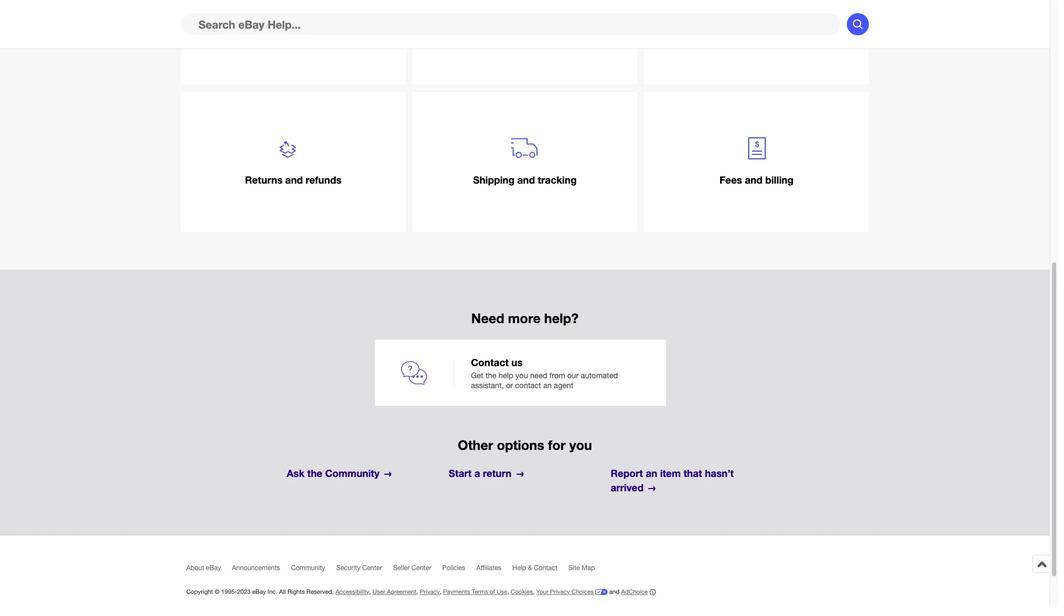 Task type: describe. For each thing, give the bounding box(es) containing it.
start
[[449, 467, 472, 480]]

affiliates link
[[477, 564, 513, 577]]

more
[[508, 311, 541, 326]]

us
[[512, 357, 523, 369]]

about
[[186, 564, 204, 572]]

1995-
[[221, 589, 237, 595]]

privacy link
[[420, 589, 440, 595]]

1 vertical spatial you
[[570, 438, 592, 453]]

returns and refunds link
[[181, 92, 406, 232]]

shipping and tracking link
[[413, 92, 638, 232]]

©
[[215, 589, 220, 595]]

shipping
[[473, 174, 515, 186]]

other
[[458, 438, 494, 453]]

ask the community
[[287, 467, 380, 480]]

other options for you
[[458, 438, 592, 453]]

need more help?
[[472, 311, 579, 326]]

that
[[684, 467, 703, 480]]

billing
[[766, 174, 794, 186]]

report an item that hasn't arrived
[[611, 467, 734, 494]]

1 vertical spatial community
[[291, 564, 325, 572]]

the inside "link"
[[307, 467, 323, 480]]

start a return
[[449, 467, 512, 480]]

rights
[[288, 589, 305, 595]]

site map link
[[569, 564, 606, 577]]

policies
[[443, 564, 466, 572]]

returns
[[245, 174, 283, 186]]

fees
[[720, 174, 743, 186]]

and left adchoice
[[610, 589, 620, 595]]

security
[[336, 564, 361, 572]]

and adchoice
[[608, 589, 648, 595]]

assistant,
[[471, 381, 504, 390]]

announcements link
[[232, 564, 291, 577]]

accessibility link
[[336, 589, 369, 595]]

your privacy choices link
[[537, 589, 608, 595]]

shipping and tracking
[[473, 174, 577, 186]]

&
[[528, 564, 532, 572]]

get
[[471, 371, 484, 380]]

1 vertical spatial ebay
[[252, 589, 266, 595]]

user agreement link
[[373, 589, 417, 595]]

ask the community link
[[287, 467, 439, 481]]

agent
[[554, 381, 574, 390]]

options
[[497, 438, 545, 453]]

seller center
[[393, 564, 432, 572]]

from
[[550, 371, 566, 380]]

refunds
[[306, 174, 342, 186]]

our
[[568, 371, 579, 380]]

payments terms of use link
[[443, 589, 508, 595]]

need
[[531, 371, 548, 380]]

account link
[[645, 0, 869, 85]]

choices
[[572, 589, 594, 595]]

0 horizontal spatial ebay
[[206, 564, 221, 572]]

accessibility
[[336, 589, 369, 595]]

selling
[[509, 26, 541, 38]]

about ebay link
[[186, 564, 232, 577]]

adchoice link
[[622, 589, 656, 596]]

automated
[[581, 371, 618, 380]]

or
[[506, 381, 513, 390]]

and for shipping
[[518, 174, 535, 186]]

4 , from the left
[[508, 589, 509, 595]]

inc.
[[268, 589, 278, 595]]

cookies link
[[511, 589, 533, 595]]

hasn't
[[705, 467, 734, 480]]

site
[[569, 564, 580, 572]]

2 , from the left
[[417, 589, 418, 595]]

site map
[[569, 564, 595, 572]]

a
[[475, 467, 480, 480]]

report
[[611, 467, 643, 480]]

2 privacy from the left
[[550, 589, 570, 595]]

adchoice
[[622, 589, 648, 595]]



Task type: locate. For each thing, give the bounding box(es) containing it.
for
[[548, 438, 566, 453]]

help?
[[545, 311, 579, 326]]

buying
[[277, 26, 310, 38]]

all
[[279, 589, 286, 595]]

and for fees
[[745, 174, 763, 186]]

and right fees
[[745, 174, 763, 186]]

contact up get
[[471, 357, 509, 369]]

1 horizontal spatial center
[[412, 564, 432, 572]]

help
[[499, 371, 514, 380]]

center for seller center
[[412, 564, 432, 572]]

returns and refunds
[[245, 174, 342, 186]]

contact us get the help you need from our automated assistant, or contact an agent
[[471, 357, 618, 390]]

affiliates
[[477, 564, 502, 572]]

0 horizontal spatial privacy
[[420, 589, 440, 595]]

0 vertical spatial ebay
[[206, 564, 221, 572]]

1 horizontal spatial privacy
[[550, 589, 570, 595]]

, left privacy link
[[417, 589, 418, 595]]

seller
[[393, 564, 410, 572]]

center right security
[[362, 564, 382, 572]]

item
[[660, 467, 681, 480]]

and left tracking
[[518, 174, 535, 186]]

an left item
[[646, 467, 658, 480]]

help & contact
[[513, 564, 558, 572]]

and for returns
[[285, 174, 303, 186]]

announcements
[[232, 564, 280, 572]]

the
[[486, 371, 497, 380], [307, 467, 323, 480]]

help
[[513, 564, 526, 572]]

the up assistant,
[[486, 371, 497, 380]]

1 horizontal spatial ebay
[[252, 589, 266, 595]]

1 horizontal spatial the
[[486, 371, 497, 380]]

2 center from the left
[[412, 564, 432, 572]]

1 horizontal spatial you
[[570, 438, 592, 453]]

1 horizontal spatial an
[[646, 467, 658, 480]]

, left your
[[533, 589, 535, 595]]

help & contact link
[[513, 564, 569, 577]]

Search eBay Help... text field
[[181, 13, 841, 35]]

use
[[497, 589, 508, 595]]

1 vertical spatial an
[[646, 467, 658, 480]]

, left user
[[369, 589, 371, 595]]

selling link
[[413, 0, 638, 85]]

return
[[483, 467, 512, 480]]

0 horizontal spatial contact
[[471, 357, 509, 369]]

an
[[544, 381, 552, 390], [646, 467, 658, 480]]

0 vertical spatial an
[[544, 381, 552, 390]]

1 center from the left
[[362, 564, 382, 572]]

contact
[[471, 357, 509, 369], [534, 564, 558, 572]]

map
[[582, 564, 595, 572]]

an inside contact us get the help you need from our automated assistant, or contact an agent
[[544, 381, 552, 390]]

0 vertical spatial you
[[516, 371, 528, 380]]

center for security center
[[362, 564, 382, 572]]

center right 'seller'
[[412, 564, 432, 572]]

3 , from the left
[[440, 589, 442, 595]]

tracking
[[538, 174, 577, 186]]

your
[[537, 589, 549, 595]]

community link
[[291, 564, 336, 577]]

report an item that hasn't arrived link
[[611, 467, 764, 496]]

the right "ask"
[[307, 467, 323, 480]]

1 , from the left
[[369, 589, 371, 595]]

1 privacy from the left
[[420, 589, 440, 595]]

reserved.
[[307, 589, 334, 595]]

an inside the report an item that hasn't arrived
[[646, 467, 658, 480]]

fees and billing link
[[645, 92, 869, 232]]

, left cookies on the bottom
[[508, 589, 509, 595]]

about ebay
[[186, 564, 221, 572]]

arrived
[[611, 482, 644, 494]]

1 horizontal spatial contact
[[534, 564, 558, 572]]

policies link
[[443, 564, 477, 577]]

copyright
[[186, 589, 213, 595]]

contact inside contact us get the help you need from our automated assistant, or contact an agent
[[471, 357, 509, 369]]

start a return link
[[449, 467, 601, 481]]

1 vertical spatial the
[[307, 467, 323, 480]]

of
[[490, 589, 495, 595]]

you right for
[[570, 438, 592, 453]]

0 vertical spatial community
[[325, 467, 380, 480]]

contact
[[515, 381, 542, 390]]

privacy down seller center link
[[420, 589, 440, 595]]

1 vertical spatial contact
[[534, 564, 558, 572]]

you up "contact"
[[516, 371, 528, 380]]

ask
[[287, 467, 305, 480]]

ebay
[[206, 564, 221, 572], [252, 589, 266, 595]]

5 , from the left
[[533, 589, 535, 595]]

ebay right about
[[206, 564, 221, 572]]

the inside contact us get the help you need from our automated assistant, or contact an agent
[[486, 371, 497, 380]]

center
[[362, 564, 382, 572], [412, 564, 432, 572]]

0 vertical spatial the
[[486, 371, 497, 380]]

copyright © 1995-2023 ebay inc. all rights reserved. accessibility , user agreement , privacy , payments terms of use , cookies , your privacy choices
[[186, 589, 594, 595]]

account
[[737, 26, 777, 38]]

contact right &
[[534, 564, 558, 572]]

you
[[516, 371, 528, 380], [570, 438, 592, 453]]

agreement
[[387, 589, 417, 595]]

an down need on the right bottom of the page
[[544, 381, 552, 390]]

2023
[[237, 589, 251, 595]]

security center link
[[336, 564, 393, 577]]

buying link
[[181, 0, 406, 85]]

ebay left 'inc.'
[[252, 589, 266, 595]]

community inside "link"
[[325, 467, 380, 480]]

security center
[[336, 564, 382, 572]]

community
[[325, 467, 380, 480], [291, 564, 325, 572]]

cookies
[[511, 589, 533, 595]]

, left payments
[[440, 589, 442, 595]]

user
[[373, 589, 385, 595]]

privacy right your
[[550, 589, 570, 595]]

and left refunds
[[285, 174, 303, 186]]

0 horizontal spatial you
[[516, 371, 528, 380]]

0 vertical spatial contact
[[471, 357, 509, 369]]

terms
[[472, 589, 488, 595]]

privacy
[[420, 589, 440, 595], [550, 589, 570, 595]]

payments
[[443, 589, 470, 595]]

0 horizontal spatial center
[[362, 564, 382, 572]]

need
[[472, 311, 505, 326]]

fees and billing
[[720, 174, 794, 186]]

0 horizontal spatial an
[[544, 381, 552, 390]]

you inside contact us get the help you need from our automated assistant, or contact an agent
[[516, 371, 528, 380]]

seller center link
[[393, 564, 443, 577]]

0 horizontal spatial the
[[307, 467, 323, 480]]

and
[[285, 174, 303, 186], [518, 174, 535, 186], [745, 174, 763, 186], [610, 589, 620, 595]]



Task type: vqa. For each thing, say whether or not it's contained in the screenshot.
bottom value
no



